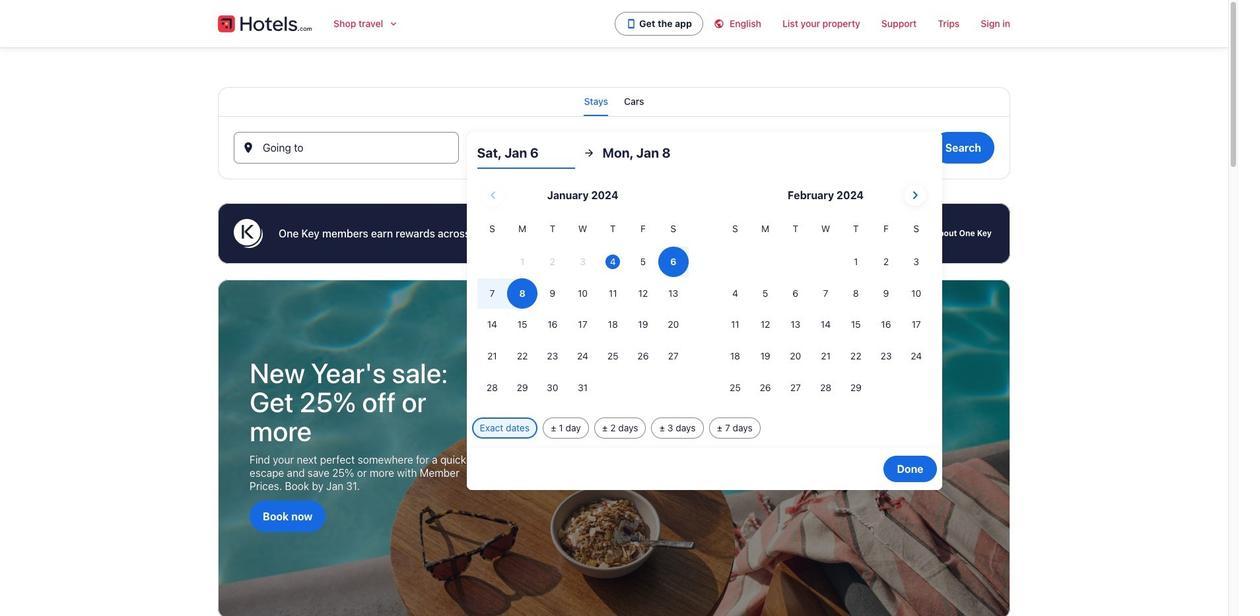 Task type: vqa. For each thing, say whether or not it's contained in the screenshot.
Save Midsize SUV from Avis to a trip checkbox
no



Task type: locate. For each thing, give the bounding box(es) containing it.
wooden table with sunglasses image
[[218, 280, 1010, 617]]

previous month image
[[486, 188, 501, 203]]

february 2024 element
[[720, 222, 932, 405]]

shop travel image
[[388, 18, 399, 29]]

january 2024 element
[[477, 222, 689, 405]]

today element
[[606, 255, 620, 269]]

directional image
[[583, 147, 595, 159]]

main content
[[0, 48, 1228, 617]]

small image
[[714, 18, 730, 29]]

tab list
[[218, 87, 1010, 116]]

application
[[477, 180, 932, 405]]



Task type: describe. For each thing, give the bounding box(es) containing it.
download the app button image
[[626, 18, 637, 29]]

hotels logo image
[[218, 13, 313, 34]]

next month image
[[907, 188, 923, 203]]



